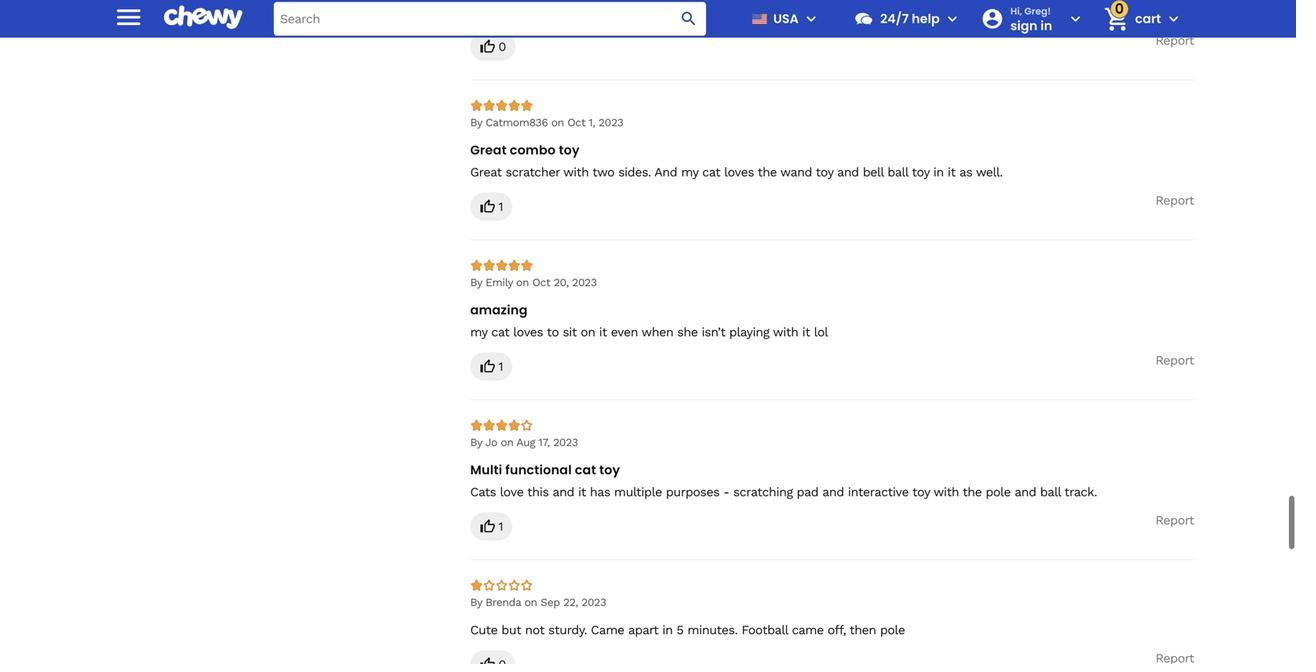 Task type: describe. For each thing, give the bounding box(es) containing it.
Product search field
[[274, 2, 706, 36]]

by for great
[[470, 116, 482, 129]]

17,
[[539, 436, 550, 449]]

brenda
[[486, 596, 521, 609]]

in inside great combo toy great scratcher with two sides. and my cat loves the wand toy and bell ball toy in it as well.
[[934, 165, 944, 180]]

came
[[591, 623, 625, 638]]

2023 for my
[[572, 276, 597, 289]]

thought
[[803, 5, 848, 19]]

sit
[[563, 325, 577, 340]]

0 horizontal spatial pole
[[880, 623, 905, 638]]

be.
[[903, 5, 920, 19]]

5
[[677, 623, 684, 638]]

cart menu image
[[1165, 9, 1184, 28]]

track.
[[1065, 485, 1097, 500]]

1 the from the left
[[470, 5, 492, 19]]

the inside multi functional cat toy cats love this and it has multiple purposes - scratching pad and interactive toy with the pole and ball track.
[[963, 485, 982, 500]]

help
[[912, 10, 940, 27]]

loves inside amazing my cat loves to sit on it even when she isn't playing with it lol
[[513, 325, 543, 340]]

my inside great combo toy great scratcher with two sides. and my cat loves the wand toy and bell ball toy in it as well.
[[681, 165, 699, 180]]

by for amazing
[[470, 276, 482, 289]]

isn't
[[702, 325, 726, 340]]

multi functional cat toy cats love this and it has multiple purposes - scratching pad and interactive toy with the pole and ball track.
[[470, 461, 1097, 500]]

1 for functional
[[499, 520, 503, 534]]

submit search image
[[680, 9, 698, 28]]

football
[[742, 623, 788, 638]]

toy left as
[[912, 165, 930, 180]]

with inside great combo toy great scratcher with two sides. and my cat loves the wand toy and bell ball toy in it as well.
[[564, 165, 589, 180]]

ball inside multi functional cat toy cats love this and it has multiple purposes - scratching pad and interactive toy with the pole and ball track.
[[1041, 485, 1061, 500]]

emily
[[486, 276, 513, 289]]

on for my
[[516, 276, 529, 289]]

1 for my
[[499, 359, 503, 374]]

24/7 help
[[881, 10, 940, 27]]

usa
[[774, 10, 799, 27]]

aug
[[517, 436, 535, 449]]

has
[[590, 485, 610, 500]]

would
[[863, 5, 899, 19]]

catmom836
[[486, 116, 548, 129]]

the inside great combo toy great scratcher with two sides. and my cat loves the wand toy and bell ball toy in it as well.
[[758, 165, 777, 180]]

item
[[639, 5, 665, 19]]

chewy home image
[[164, 0, 243, 35]]

but
[[502, 623, 521, 638]]

amazing my cat loves to sit on it even when she isn't playing with it lol
[[470, 301, 828, 340]]

came
[[792, 623, 824, 638]]

cats
[[470, 485, 496, 500]]

1 button for functional
[[470, 513, 513, 541]]

with inside amazing my cat loves to sit on it even when she isn't playing with it lol
[[773, 325, 799, 340]]

it inside multi functional cat toy cats love this and it has multiple purposes - scratching pad and interactive toy with the pole and ball track.
[[578, 485, 586, 500]]

cute but not sturdy.  came apart in 5 minutes.  football came off, then pole
[[470, 623, 905, 638]]

amazing
[[470, 301, 528, 319]]

multiple
[[614, 485, 662, 500]]

on for functional
[[501, 436, 514, 449]]

and inside great combo toy great scratcher with two sides. and my cat loves the wand toy and bell ball toy in it as well.
[[838, 165, 859, 180]]

report button for amazing
[[1156, 353, 1195, 368]]

report button for multi functional cat toy
[[1156, 513, 1195, 529]]

and right 'this'
[[553, 485, 574, 500]]

0 button
[[470, 32, 515, 61]]

sign
[[1011, 17, 1038, 34]]

off,
[[828, 623, 846, 638]]

deceiving.
[[553, 5, 610, 19]]

report for great combo toy
[[1156, 193, 1195, 208]]

20,
[[554, 276, 569, 289]]

purposes
[[666, 485, 720, 500]]

jo
[[485, 436, 498, 449]]

2023 for combo
[[599, 116, 624, 129]]

this
[[527, 485, 549, 500]]

much
[[682, 5, 715, 19]]

help menu image
[[943, 9, 962, 28]]

hi,
[[1011, 5, 1023, 17]]

than
[[765, 5, 792, 19]]

greg!
[[1025, 5, 1051, 17]]

1 for combo
[[499, 199, 503, 214]]

great combo toy great scratcher with two sides. and my cat loves the wand toy and bell ball toy in it as well.
[[470, 141, 1003, 180]]

1 is from the left
[[540, 5, 549, 19]]

toy right interactive
[[913, 485, 930, 500]]

menu image
[[113, 1, 144, 33]]

2023 for functional
[[553, 436, 578, 449]]

it left would
[[852, 5, 860, 19]]

by brenda on sep 22, 2023
[[470, 596, 606, 609]]

1 button for combo
[[470, 193, 513, 221]]

oct for amazing
[[533, 276, 551, 289]]

the picture is deceiving.   the item is much smaller than i thought it would be.
[[470, 5, 920, 19]]

bell
[[863, 165, 884, 180]]

cute
[[470, 623, 498, 638]]

well.
[[976, 165, 1003, 180]]



Task type: locate. For each thing, give the bounding box(es) containing it.
on left the sep
[[525, 596, 537, 609]]

and left track.
[[1015, 485, 1037, 500]]

oct for great combo toy
[[568, 116, 586, 129]]

0 horizontal spatial the
[[758, 165, 777, 180]]

1 button down amazing
[[470, 353, 513, 381]]

great down catmom836
[[470, 141, 507, 159]]

2023 right the 22,
[[582, 596, 606, 609]]

1 vertical spatial cat
[[491, 325, 510, 340]]

0 horizontal spatial loves
[[513, 325, 543, 340]]

by catmom836 on oct 1, 2023
[[470, 116, 624, 129]]

0 vertical spatial in
[[934, 165, 944, 180]]

scratching
[[734, 485, 793, 500]]

sides.
[[619, 165, 651, 180]]

1 horizontal spatial with
[[773, 325, 799, 340]]

1 1 button from the top
[[470, 193, 513, 221]]

0 vertical spatial the
[[758, 165, 777, 180]]

by left brenda
[[470, 596, 482, 609]]

with left two
[[564, 165, 589, 180]]

1 vertical spatial loves
[[513, 325, 543, 340]]

and left bell
[[838, 165, 859, 180]]

0 vertical spatial my
[[681, 165, 699, 180]]

with left lol at right
[[773, 325, 799, 340]]

1 horizontal spatial pole
[[986, 485, 1011, 500]]

1 by from the top
[[470, 116, 482, 129]]

1 horizontal spatial loves
[[724, 165, 754, 180]]

cat inside amazing my cat loves to sit on it even when she isn't playing with it lol
[[491, 325, 510, 340]]

loves inside great combo toy great scratcher with two sides. and my cat loves the wand toy and bell ball toy in it as well.
[[724, 165, 754, 180]]

2 by from the top
[[470, 276, 482, 289]]

1 vertical spatial oct
[[533, 276, 551, 289]]

interactive
[[848, 485, 909, 500]]

with
[[564, 165, 589, 180], [773, 325, 799, 340], [934, 485, 959, 500]]

in left as
[[934, 165, 944, 180]]

cat down amazing
[[491, 325, 510, 340]]

it left even
[[599, 325, 607, 340]]

4 by from the top
[[470, 596, 482, 609]]

1 horizontal spatial the
[[963, 485, 982, 500]]

1 vertical spatial the
[[963, 485, 982, 500]]

scratcher
[[506, 165, 560, 180]]

1 horizontal spatial ball
[[1041, 485, 1061, 500]]

3 report button from the top
[[1156, 353, 1195, 368]]

with right interactive
[[934, 485, 959, 500]]

on right sit
[[581, 325, 595, 340]]

report for multi functional cat toy
[[1156, 513, 1195, 528]]

my
[[681, 165, 699, 180], [470, 325, 488, 340]]

the left the item
[[614, 5, 635, 19]]

pad
[[797, 485, 819, 500]]

ball
[[888, 165, 909, 180], [1041, 485, 1061, 500]]

2023 right 20,
[[572, 276, 597, 289]]

2 vertical spatial 1 button
[[470, 513, 513, 541]]

by jo on aug 17, 2023
[[470, 436, 578, 449]]

report for amazing
[[1156, 353, 1195, 368]]

1 down amazing
[[499, 359, 503, 374]]

3 1 from the top
[[499, 520, 503, 534]]

24/7 help link
[[848, 0, 940, 38]]

3 1 button from the top
[[470, 513, 513, 541]]

is
[[540, 5, 549, 19], [669, 5, 678, 19]]

cat up has
[[575, 461, 596, 479]]

1 vertical spatial 1 button
[[470, 353, 513, 381]]

1 horizontal spatial oct
[[568, 116, 586, 129]]

1 horizontal spatial my
[[681, 165, 699, 180]]

cart link
[[1098, 0, 1162, 38]]

ball right bell
[[888, 165, 909, 180]]

on inside amazing my cat loves to sit on it even when she isn't playing with it lol
[[581, 325, 595, 340]]

when
[[642, 325, 674, 340]]

by for multi
[[470, 436, 482, 449]]

toy down by catmom836 on oct 1, 2023
[[559, 141, 580, 159]]

oct left the 1,
[[568, 116, 586, 129]]

loves
[[724, 165, 754, 180], [513, 325, 543, 340]]

multi
[[470, 461, 502, 479]]

by emily on oct 20, 2023
[[470, 276, 597, 289]]

pole inside multi functional cat toy cats love this and it has multiple purposes - scratching pad and interactive toy with the pole and ball track.
[[986, 485, 1011, 500]]

hi, greg! sign in
[[1011, 5, 1053, 34]]

2 horizontal spatial cat
[[703, 165, 721, 180]]

usa button
[[746, 0, 821, 38]]

1 button for my
[[470, 353, 513, 381]]

items image
[[1103, 5, 1131, 33]]

it
[[852, 5, 860, 19], [948, 165, 956, 180], [599, 325, 607, 340], [803, 325, 810, 340], [578, 485, 586, 500]]

in
[[934, 165, 944, 180], [663, 623, 673, 638]]

chewy support image
[[854, 9, 874, 29]]

1 button down cats
[[470, 513, 513, 541]]

apart
[[628, 623, 659, 638]]

0 horizontal spatial in
[[663, 623, 673, 638]]

it left has
[[578, 485, 586, 500]]

cart
[[1136, 10, 1162, 27]]

and
[[655, 165, 678, 180]]

in left '5'
[[663, 623, 673, 638]]

toy
[[559, 141, 580, 159], [816, 165, 834, 180], [912, 165, 930, 180], [600, 461, 620, 479], [913, 485, 930, 500]]

as
[[960, 165, 973, 180]]

smaller
[[719, 5, 762, 19]]

3 by from the top
[[470, 436, 482, 449]]

then
[[850, 623, 876, 638]]

minutes.
[[688, 623, 738, 638]]

Search text field
[[274, 2, 706, 36]]

by left catmom836
[[470, 116, 482, 129]]

1 report from the top
[[1156, 33, 1195, 48]]

by left "jo"
[[470, 436, 482, 449]]

not
[[525, 623, 545, 638]]

0 horizontal spatial cat
[[491, 325, 510, 340]]

i
[[796, 5, 799, 19]]

it inside great combo toy great scratcher with two sides. and my cat loves the wand toy and bell ball toy in it as well.
[[948, 165, 956, 180]]

report
[[1156, 33, 1195, 48], [1156, 193, 1195, 208], [1156, 353, 1195, 368], [1156, 513, 1195, 528]]

by left the emily
[[470, 276, 482, 289]]

0 horizontal spatial the
[[470, 5, 492, 19]]

0 vertical spatial ball
[[888, 165, 909, 180]]

love
[[500, 485, 524, 500]]

playing
[[730, 325, 770, 340]]

3 report from the top
[[1156, 353, 1195, 368]]

by
[[470, 116, 482, 129], [470, 276, 482, 289], [470, 436, 482, 449], [470, 596, 482, 609]]

my down amazing
[[470, 325, 488, 340]]

cat inside multi functional cat toy cats love this and it has multiple purposes - scratching pad and interactive toy with the pole and ball track.
[[575, 461, 596, 479]]

on left the 1,
[[551, 116, 564, 129]]

0 vertical spatial loves
[[724, 165, 754, 180]]

on for combo
[[551, 116, 564, 129]]

2 vertical spatial cat
[[575, 461, 596, 479]]

0 vertical spatial great
[[470, 141, 507, 159]]

24/7
[[881, 10, 909, 27]]

sep
[[541, 596, 560, 609]]

account menu image
[[1066, 9, 1085, 28]]

to
[[547, 325, 559, 340]]

2 great from the top
[[470, 165, 502, 180]]

cat
[[703, 165, 721, 180], [491, 325, 510, 340], [575, 461, 596, 479]]

-
[[724, 485, 730, 500]]

2 is from the left
[[669, 5, 678, 19]]

on right the emily
[[516, 276, 529, 289]]

cat for amazing
[[491, 325, 510, 340]]

1 horizontal spatial cat
[[575, 461, 596, 479]]

4 report from the top
[[1156, 513, 1195, 528]]

2023 right the 1,
[[599, 116, 624, 129]]

1 horizontal spatial in
[[934, 165, 944, 180]]

she
[[678, 325, 698, 340]]

2 horizontal spatial with
[[934, 485, 959, 500]]

1 horizontal spatial is
[[669, 5, 678, 19]]

picture
[[496, 5, 536, 19]]

the
[[470, 5, 492, 19], [614, 5, 635, 19]]

1 report button from the top
[[1156, 32, 1195, 48]]

functional
[[506, 461, 572, 479]]

2 vertical spatial 1
[[499, 520, 503, 534]]

0 horizontal spatial my
[[470, 325, 488, 340]]

the
[[758, 165, 777, 180], [963, 485, 982, 500]]

1,
[[589, 116, 595, 129]]

2 1 button from the top
[[470, 353, 513, 381]]

1 vertical spatial in
[[663, 623, 673, 638]]

0
[[499, 39, 506, 54]]

1 down love
[[499, 520, 503, 534]]

loves left to
[[513, 325, 543, 340]]

1 button
[[470, 193, 513, 221], [470, 353, 513, 381], [470, 513, 513, 541]]

0 horizontal spatial is
[[540, 5, 549, 19]]

2 vertical spatial with
[[934, 485, 959, 500]]

2 report button from the top
[[1156, 193, 1195, 208]]

4 report button from the top
[[1156, 513, 1195, 529]]

0 horizontal spatial oct
[[533, 276, 551, 289]]

and right pad
[[823, 485, 844, 500]]

0 vertical spatial with
[[564, 165, 589, 180]]

my right and
[[681, 165, 699, 180]]

ball inside great combo toy great scratcher with two sides. and my cat loves the wand toy and bell ball toy in it as well.
[[888, 165, 909, 180]]

it left as
[[948, 165, 956, 180]]

1 vertical spatial pole
[[880, 623, 905, 638]]

in
[[1041, 17, 1053, 34]]

2 the from the left
[[614, 5, 635, 19]]

ball left track.
[[1041, 485, 1061, 500]]

menu image
[[802, 9, 821, 28]]

0 horizontal spatial ball
[[888, 165, 909, 180]]

report button for great combo toy
[[1156, 193, 1195, 208]]

sturdy.
[[549, 623, 587, 638]]

0 vertical spatial cat
[[703, 165, 721, 180]]

lol
[[814, 325, 828, 340]]

my inside amazing my cat loves to sit on it even when she isn't playing with it lol
[[470, 325, 488, 340]]

1 button down scratcher
[[470, 193, 513, 221]]

1 vertical spatial great
[[470, 165, 502, 180]]

great
[[470, 141, 507, 159], [470, 165, 502, 180]]

2023
[[599, 116, 624, 129], [572, 276, 597, 289], [553, 436, 578, 449], [582, 596, 606, 609]]

1 vertical spatial ball
[[1041, 485, 1061, 500]]

combo
[[510, 141, 556, 159]]

22,
[[563, 596, 578, 609]]

1
[[499, 199, 503, 214], [499, 359, 503, 374], [499, 520, 503, 534]]

toy up has
[[600, 461, 620, 479]]

0 vertical spatial 1 button
[[470, 193, 513, 221]]

2 report from the top
[[1156, 193, 1195, 208]]

wand
[[781, 165, 812, 180]]

2 1 from the top
[[499, 359, 503, 374]]

cat right and
[[703, 165, 721, 180]]

1 up the emily
[[499, 199, 503, 214]]

2023 right 17, at bottom left
[[553, 436, 578, 449]]

1 vertical spatial with
[[773, 325, 799, 340]]

1 vertical spatial 1
[[499, 359, 503, 374]]

it left lol at right
[[803, 325, 810, 340]]

cat inside great combo toy great scratcher with two sides. and my cat loves the wand toy and bell ball toy in it as well.
[[703, 165, 721, 180]]

1 1 from the top
[[499, 199, 503, 214]]

0 vertical spatial oct
[[568, 116, 586, 129]]

0 vertical spatial pole
[[986, 485, 1011, 500]]

loves left wand
[[724, 165, 754, 180]]

two
[[593, 165, 615, 180]]

toy right wand
[[816, 165, 834, 180]]

1 great from the top
[[470, 141, 507, 159]]

cat for multi
[[575, 461, 596, 479]]

1 vertical spatial my
[[470, 325, 488, 340]]

is left submit search icon
[[669, 5, 678, 19]]

0 vertical spatial 1
[[499, 199, 503, 214]]

the left the "picture"
[[470, 5, 492, 19]]

oct left 20,
[[533, 276, 551, 289]]

is right the "picture"
[[540, 5, 549, 19]]

on right "jo"
[[501, 436, 514, 449]]

0 horizontal spatial with
[[564, 165, 589, 180]]

even
[[611, 325, 638, 340]]

great left scratcher
[[470, 165, 502, 180]]

and
[[838, 165, 859, 180], [553, 485, 574, 500], [823, 485, 844, 500], [1015, 485, 1037, 500]]

oct
[[568, 116, 586, 129], [533, 276, 551, 289]]

1 horizontal spatial the
[[614, 5, 635, 19]]

with inside multi functional cat toy cats love this and it has multiple purposes - scratching pad and interactive toy with the pole and ball track.
[[934, 485, 959, 500]]



Task type: vqa. For each thing, say whether or not it's contained in the screenshot.
Naturals by Rosewood Trio of Fun Balls Small Pet Toy, 3 count Image
no



